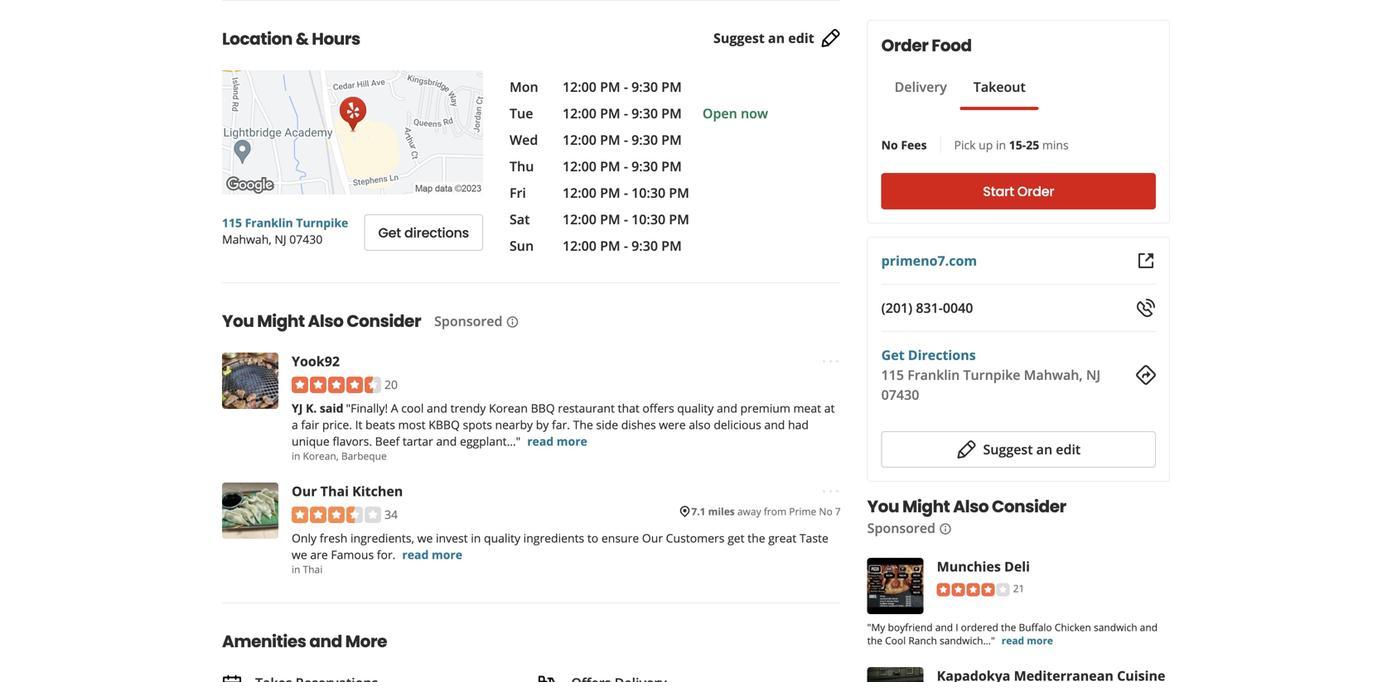 Task type: vqa. For each thing, say whether or not it's contained in the screenshot.
Get inside 'get directions 115 franklin turnpike mahwah, nj 07430'
yes



Task type: locate. For each thing, give the bounding box(es) containing it.
0 vertical spatial 115
[[222, 215, 242, 231]]

read down by
[[527, 434, 554, 449]]

9:30 for thu
[[632, 157, 658, 175]]

"finally! a cool and trendy korean bbq restaurant that offers quality and premium meat at a fair price. it beats most kbbq spots nearby by far. the side dishes were also delicious and had unique flavors. beef tartar and eggplant…"
[[292, 401, 835, 449]]

at
[[824, 401, 835, 416]]

24 pencil v2 image
[[957, 440, 977, 460]]

4 9:30 from the top
[[632, 157, 658, 175]]

1 vertical spatial also
[[953, 496, 989, 519]]

an inside location & hours element
[[768, 29, 785, 47]]

amenities and more element
[[196, 603, 854, 683]]

thai down only
[[303, 563, 323, 577]]

and
[[427, 401, 447, 416], [717, 401, 737, 416], [764, 417, 785, 433], [436, 434, 457, 449], [935, 621, 953, 635], [1140, 621, 1158, 635], [309, 630, 342, 654]]

0 horizontal spatial mahwah,
[[222, 232, 272, 247]]

0 vertical spatial suggest an edit
[[714, 29, 814, 47]]

cool
[[401, 401, 424, 416]]

12:00 right the wed
[[563, 131, 597, 149]]

our thai kitchen image
[[222, 483, 278, 539]]

12:00 pm - 9:30 pm for tue
[[563, 104, 682, 122]]

1 horizontal spatial edit
[[1056, 441, 1081, 459]]

you up yook92 image
[[222, 310, 254, 333]]

an
[[768, 29, 785, 47], [1036, 441, 1053, 459]]

read more link down far.
[[527, 434, 587, 449]]

the inside only fresh ingredients, we invest in quality ingredients to ensure our customers get the great taste we are famous for.
[[748, 531, 765, 546]]

2 vertical spatial read more
[[1002, 634, 1053, 648]]

order up delivery
[[881, 34, 928, 57]]

directions
[[908, 346, 976, 364]]

1 vertical spatial franklin
[[908, 366, 960, 384]]

quality
[[677, 401, 714, 416], [484, 531, 520, 546]]

"my boyfriend and i ordered the buffalo chicken sandwich and the cool ranch sandwich…"
[[867, 621, 1158, 648]]

5 9:30 from the top
[[632, 237, 658, 255]]

an left 24 pencil v2 icon
[[768, 29, 785, 47]]

0 horizontal spatial might
[[257, 310, 305, 333]]

1 horizontal spatial 16 info v2 image
[[939, 523, 952, 536]]

24 directions v2 image
[[1136, 365, 1156, 385]]

the left buffalo
[[1001, 621, 1016, 635]]

read more down invest
[[402, 547, 462, 563]]

0 horizontal spatial 07430
[[289, 232, 323, 247]]

1 vertical spatial 10:30
[[632, 210, 666, 228]]

1 24 more v2 image from the top
[[821, 352, 841, 372]]

0 horizontal spatial edit
[[788, 29, 814, 47]]

1 vertical spatial 16 info v2 image
[[939, 523, 952, 536]]

1 horizontal spatial nj
[[1086, 366, 1101, 384]]

1 vertical spatial you
[[867, 496, 899, 519]]

1 horizontal spatial we
[[417, 531, 433, 546]]

thai up '3.5 star rating' image
[[320, 483, 349, 500]]

order
[[881, 34, 928, 57], [1017, 182, 1054, 201]]

consider up "20"
[[347, 310, 421, 333]]

1 horizontal spatial you
[[867, 496, 899, 519]]

5 - from the top
[[624, 184, 628, 202]]

2 9:30 from the top
[[632, 104, 658, 122]]

0 vertical spatial 16 info v2 image
[[506, 316, 519, 329]]

consider
[[347, 310, 421, 333], [992, 496, 1066, 519]]

read more for our
[[402, 547, 462, 563]]

0 vertical spatial an
[[768, 29, 785, 47]]

0 vertical spatial get
[[378, 224, 401, 242]]

24 phone v2 image
[[1136, 298, 1156, 318]]

read more link down invest
[[402, 547, 462, 563]]

quality up 'also'
[[677, 401, 714, 416]]

far.
[[552, 417, 570, 433]]

quality right invest
[[484, 531, 520, 546]]

9:30
[[632, 78, 658, 96], [632, 104, 658, 122], [632, 131, 658, 149], [632, 157, 658, 175], [632, 237, 658, 255]]

16 info v2 image up munchies
[[939, 523, 952, 536]]

also
[[308, 310, 344, 333], [953, 496, 989, 519]]

2 horizontal spatial read
[[1002, 634, 1024, 648]]

2 12:00 pm - 10:30 pm from the top
[[563, 210, 689, 228]]

our down korean,
[[292, 483, 317, 500]]

thai
[[320, 483, 349, 500], [303, 563, 323, 577]]

0 horizontal spatial consider
[[347, 310, 421, 333]]

dishes
[[621, 417, 656, 433]]

12:00 right sat
[[563, 210, 597, 228]]

pick up in 15-25 mins
[[954, 137, 1069, 153]]

12:00 right thu at the left top of page
[[563, 157, 597, 175]]

0 vertical spatial might
[[257, 310, 305, 333]]

boyfriend
[[888, 621, 933, 635]]

more
[[557, 434, 587, 449], [432, 547, 462, 563], [1027, 634, 1053, 648]]

get inside get directions 115 franklin turnpike mahwah, nj 07430
[[881, 346, 905, 364]]

07430 down 115 franklin turnpike link
[[289, 232, 323, 247]]

we down only
[[292, 547, 307, 563]]

24 order v2 image
[[538, 675, 558, 683]]

you for leftmost 16 info v2 icon
[[222, 310, 254, 333]]

0 vertical spatial franklin
[[245, 215, 293, 231]]

1 vertical spatial turnpike
[[963, 366, 1021, 384]]

0 horizontal spatial turnpike
[[296, 215, 348, 231]]

0 vertical spatial you
[[222, 310, 254, 333]]

1 - from the top
[[624, 78, 628, 96]]

24 more v2 image up at on the right bottom of page
[[821, 352, 841, 372]]

now
[[741, 104, 768, 122]]

order inside start order button
[[1017, 182, 1054, 201]]

0 horizontal spatial more
[[432, 547, 462, 563]]

- for fri
[[624, 184, 628, 202]]

07430 down get directions link
[[881, 386, 919, 404]]

open now
[[703, 104, 768, 122]]

suggest an edit inside location & hours element
[[714, 29, 814, 47]]

our inside only fresh ingredients, we invest in quality ingredients to ensure our customers get the great taste we are famous for.
[[642, 531, 663, 546]]

2 horizontal spatial read more link
[[1002, 634, 1053, 648]]

yook92
[[292, 353, 340, 370]]

might up yook92 link
[[257, 310, 305, 333]]

0 vertical spatial 10:30
[[632, 184, 666, 202]]

an right 24 pencil v2 image at the right bottom
[[1036, 441, 1053, 459]]

12:00 right sun at the left top of the page
[[563, 237, 597, 255]]

7
[[835, 505, 841, 519]]

delivery
[[895, 78, 947, 96]]

0 horizontal spatial nj
[[275, 232, 286, 247]]

might up munchies
[[902, 496, 950, 519]]

customers
[[666, 531, 725, 546]]

- for mon
[[624, 78, 628, 96]]

1 horizontal spatial 07430
[[881, 386, 919, 404]]

open
[[703, 104, 737, 122]]

munchies deli link
[[937, 558, 1030, 576]]

3 12:00 from the top
[[563, 131, 597, 149]]

spots
[[463, 417, 492, 433]]

1 horizontal spatial you might also consider
[[867, 496, 1066, 519]]

4 - from the top
[[624, 157, 628, 175]]

more down far.
[[557, 434, 587, 449]]

16 info v2 image down sun at the left top of the page
[[506, 316, 519, 329]]

our thai kitchen
[[292, 483, 403, 500]]

24 pencil v2 image
[[821, 28, 841, 48]]

15-
[[1009, 137, 1026, 153]]

the left cool
[[867, 634, 883, 648]]

read right "ordered"
[[1002, 634, 1024, 648]]

and left i
[[935, 621, 953, 635]]

taste
[[800, 531, 829, 546]]

we
[[417, 531, 433, 546], [292, 547, 307, 563]]

0 vertical spatial you might also consider
[[222, 310, 421, 333]]

buffalo
[[1019, 621, 1052, 635]]

2 - from the top
[[624, 104, 628, 122]]

25
[[1026, 137, 1039, 153]]

1 vertical spatial get
[[881, 346, 905, 364]]

0 vertical spatial sponsored
[[434, 312, 503, 330]]

1 vertical spatial read
[[402, 547, 429, 563]]

0 horizontal spatial we
[[292, 547, 307, 563]]

bbq
[[531, 401, 555, 416]]

we left invest
[[417, 531, 433, 546]]

side
[[596, 417, 618, 433]]

1 horizontal spatial get
[[881, 346, 905, 364]]

12:00 right the tue
[[563, 104, 597, 122]]

1 horizontal spatial read more link
[[527, 434, 587, 449]]

mahwah, up suggest an edit "button"
[[1024, 366, 1083, 384]]

1 horizontal spatial no
[[881, 137, 898, 153]]

franklin inside get directions 115 franklin turnpike mahwah, nj 07430
[[908, 366, 960, 384]]

our right ensure
[[642, 531, 663, 546]]

get left directions
[[378, 224, 401, 242]]

you might also consider for leftmost 16 info v2 icon
[[222, 310, 421, 333]]

1 horizontal spatial consider
[[992, 496, 1066, 519]]

only
[[292, 531, 317, 546]]

our thai kitchen link
[[292, 483, 403, 500]]

quality inside ""finally! a cool and trendy korean bbq restaurant that offers quality and premium meat at a fair price. it beats most kbbq spots nearby by far. the side dishes were also delicious and had unique flavors. beef tartar and eggplant…""
[[677, 401, 714, 416]]

- for thu
[[624, 157, 628, 175]]

1 horizontal spatial read more
[[527, 434, 587, 449]]

0 horizontal spatial read more
[[402, 547, 462, 563]]

get
[[728, 531, 745, 546]]

0 horizontal spatial get
[[378, 224, 401, 242]]

tab list
[[881, 77, 1039, 110]]

0 vertical spatial quality
[[677, 401, 714, 416]]

"my
[[867, 621, 885, 635]]

kbbq
[[429, 417, 460, 433]]

1 vertical spatial edit
[[1056, 441, 1081, 459]]

0 vertical spatial nj
[[275, 232, 286, 247]]

10:30 for sat
[[632, 210, 666, 228]]

premium
[[740, 401, 790, 416]]

offers
[[643, 401, 674, 416]]

suggest an edit right 24 pencil v2 image at the right bottom
[[983, 441, 1081, 459]]

in right invest
[[471, 531, 481, 546]]

1 12:00 from the top
[[563, 78, 597, 96]]

read more link
[[527, 434, 587, 449], [402, 547, 462, 563], [1002, 634, 1053, 648]]

suggest an edit left 24 pencil v2 icon
[[714, 29, 814, 47]]

0 vertical spatial our
[[292, 483, 317, 500]]

5 12:00 pm - 9:30 pm from the top
[[563, 237, 682, 255]]

in korean, barbeque
[[292, 449, 387, 463]]

read
[[527, 434, 554, 449], [402, 547, 429, 563], [1002, 634, 1024, 648]]

mon
[[510, 78, 538, 96]]

24 more v2 image
[[821, 352, 841, 372], [821, 482, 841, 502]]

5 12:00 from the top
[[563, 184, 597, 202]]

you right 7
[[867, 496, 899, 519]]

more for our
[[432, 547, 462, 563]]

-
[[624, 78, 628, 96], [624, 104, 628, 122], [624, 131, 628, 149], [624, 157, 628, 175], [624, 184, 628, 202], [624, 210, 628, 228], [624, 237, 628, 255]]

0 vertical spatial no
[[881, 137, 898, 153]]

3 9:30 from the top
[[632, 131, 658, 149]]

and right sandwich
[[1140, 621, 1158, 635]]

you might also consider up 'yook92'
[[222, 310, 421, 333]]

get down (201)
[[881, 346, 905, 364]]

read for the
[[1002, 634, 1024, 648]]

1 9:30 from the top
[[632, 78, 658, 96]]

24 more v2 image up 7
[[821, 482, 841, 502]]

edit
[[788, 29, 814, 47], [1056, 441, 1081, 459]]

2 12:00 pm - 9:30 pm from the top
[[563, 104, 682, 122]]

0 horizontal spatial you
[[222, 310, 254, 333]]

suggest
[[714, 29, 765, 47], [983, 441, 1033, 459]]

consider down suggest an edit "button"
[[992, 496, 1066, 519]]

0 horizontal spatial suggest an edit
[[714, 29, 814, 47]]

2 24 more v2 image from the top
[[821, 482, 841, 502]]

1 horizontal spatial also
[[953, 496, 989, 519]]

0 vertical spatial we
[[417, 531, 433, 546]]

12:00 right fri
[[563, 184, 597, 202]]

24 external link v2 image
[[1136, 251, 1156, 271]]

4 12:00 pm - 9:30 pm from the top
[[563, 157, 682, 175]]

no left 7
[[819, 505, 833, 519]]

primeno7.com
[[881, 252, 977, 270]]

fees
[[901, 137, 927, 153]]

0 vertical spatial mahwah,
[[222, 232, 272, 247]]

1 vertical spatial more
[[432, 547, 462, 563]]

0 vertical spatial also
[[308, 310, 344, 333]]

and up delicious
[[717, 401, 737, 416]]

12:00 for thu
[[563, 157, 597, 175]]

0 vertical spatial order
[[881, 34, 928, 57]]

get
[[378, 224, 401, 242], [881, 346, 905, 364]]

quality inside only fresh ingredients, we invest in quality ingredients to ensure our customers get the great taste we are famous for.
[[484, 531, 520, 546]]

read more
[[527, 434, 587, 449], [402, 547, 462, 563], [1002, 634, 1053, 648]]

12:00 pm - 9:30 pm for wed
[[563, 131, 682, 149]]

0 vertical spatial 07430
[[289, 232, 323, 247]]

suggest right 24 pencil v2 image at the right bottom
[[983, 441, 1033, 459]]

1 vertical spatial you might also consider
[[867, 496, 1066, 519]]

read more link for the
[[1002, 634, 1053, 648]]

16 marker v2 image
[[678, 506, 691, 519]]

1 horizontal spatial our
[[642, 531, 663, 546]]

1 horizontal spatial an
[[1036, 441, 1053, 459]]

07430 inside get directions 115 franklin turnpike mahwah, nj 07430
[[881, 386, 919, 404]]

1 vertical spatial order
[[1017, 182, 1054, 201]]

amenities and more
[[222, 630, 387, 654]]

get inside location & hours element
[[378, 224, 401, 242]]

more down invest
[[432, 547, 462, 563]]

0 vertical spatial 24 more v2 image
[[821, 352, 841, 372]]

0 vertical spatial thai
[[320, 483, 349, 500]]

read more link left chicken
[[1002, 634, 1053, 648]]

1 vertical spatial quality
[[484, 531, 520, 546]]

mins
[[1042, 137, 1069, 153]]

2 12:00 from the top
[[563, 104, 597, 122]]

1 vertical spatial read more
[[402, 547, 462, 563]]

3 - from the top
[[624, 131, 628, 149]]

0 vertical spatial suggest
[[714, 29, 765, 47]]

read more left chicken
[[1002, 634, 1053, 648]]

you might also consider down 24 pencil v2 image at the right bottom
[[867, 496, 1066, 519]]

nj down 115 franklin turnpike link
[[275, 232, 286, 247]]

0 horizontal spatial also
[[308, 310, 344, 333]]

6 - from the top
[[624, 210, 628, 228]]

0 horizontal spatial 115
[[222, 215, 242, 231]]

7 12:00 from the top
[[563, 237, 597, 255]]

1 12:00 pm - 10:30 pm from the top
[[563, 184, 689, 202]]

2 10:30 from the top
[[632, 210, 666, 228]]

0 vertical spatial edit
[[788, 29, 814, 47]]

nj
[[275, 232, 286, 247], [1086, 366, 1101, 384]]

you for the bottom 16 info v2 icon
[[867, 496, 899, 519]]

also up 'yook92'
[[308, 310, 344, 333]]

1 vertical spatial an
[[1036, 441, 1053, 459]]

start order
[[983, 182, 1054, 201]]

0 horizontal spatial suggest
[[714, 29, 765, 47]]

4 12:00 from the top
[[563, 157, 597, 175]]

12:00 for sat
[[563, 210, 597, 228]]

10:30 for fri
[[632, 184, 666, 202]]

no left the fees
[[881, 137, 898, 153]]

you might also consider
[[222, 310, 421, 333], [867, 496, 1066, 519]]

1 horizontal spatial more
[[557, 434, 587, 449]]

pm
[[600, 78, 620, 96], [661, 78, 682, 96], [600, 104, 620, 122], [661, 104, 682, 122], [600, 131, 620, 149], [661, 131, 682, 149], [600, 157, 620, 175], [661, 157, 682, 175], [600, 184, 620, 202], [669, 184, 689, 202], [600, 210, 620, 228], [669, 210, 689, 228], [600, 237, 620, 255], [661, 237, 682, 255]]

read right for.
[[402, 547, 429, 563]]

3 12:00 pm - 9:30 pm from the top
[[563, 131, 682, 149]]

mahwah, down 115 franklin turnpike link
[[222, 232, 272, 247]]

7 - from the top
[[624, 237, 628, 255]]

1 12:00 pm - 9:30 pm from the top
[[563, 78, 682, 96]]

1 vertical spatial 12:00 pm - 10:30 pm
[[563, 210, 689, 228]]

kitchen
[[352, 483, 403, 500]]

12:00 pm - 9:30 pm
[[563, 78, 682, 96], [563, 104, 682, 122], [563, 131, 682, 149], [563, 157, 682, 175], [563, 237, 682, 255]]

order food
[[881, 34, 972, 57]]

1 horizontal spatial order
[[1017, 182, 1054, 201]]

2 vertical spatial read more link
[[1002, 634, 1053, 648]]

1 horizontal spatial might
[[902, 496, 950, 519]]

from
[[764, 505, 787, 519]]

1 vertical spatial mahwah,
[[1024, 366, 1083, 384]]

suggest up open now on the right of page
[[714, 29, 765, 47]]

0 horizontal spatial franklin
[[245, 215, 293, 231]]

07430 inside '115 franklin turnpike mahwah, nj 07430'
[[289, 232, 323, 247]]

tab list containing delivery
[[881, 77, 1039, 110]]

thai for in
[[303, 563, 323, 577]]

6 12:00 from the top
[[563, 210, 597, 228]]

0 horizontal spatial the
[[748, 531, 765, 546]]

1 vertical spatial suggest an edit
[[983, 441, 1081, 459]]

in
[[996, 137, 1006, 153], [292, 449, 300, 463], [471, 531, 481, 546], [292, 563, 300, 577]]

franklin
[[245, 215, 293, 231], [908, 366, 960, 384]]

16 info v2 image
[[506, 316, 519, 329], [939, 523, 952, 536]]

1 horizontal spatial mahwah,
[[1024, 366, 1083, 384]]

sandwich…"
[[940, 634, 995, 648]]

1 vertical spatial nj
[[1086, 366, 1101, 384]]

ordered
[[961, 621, 999, 635]]

read more down far.
[[527, 434, 587, 449]]

24 more v2 image for yook92
[[821, 352, 841, 372]]

get for get directions 115 franklin turnpike mahwah, nj 07430
[[881, 346, 905, 364]]

famous
[[331, 547, 374, 563]]

12:00 right mon
[[563, 78, 597, 96]]

more left chicken
[[1027, 634, 1053, 648]]

flavors.
[[333, 434, 372, 449]]

get for get directions
[[378, 224, 401, 242]]

0 vertical spatial read
[[527, 434, 554, 449]]

in right up
[[996, 137, 1006, 153]]

also down 24 pencil v2 image at the right bottom
[[953, 496, 989, 519]]

12:00 pm - 9:30 pm for sun
[[563, 237, 682, 255]]

0 horizontal spatial quality
[[484, 531, 520, 546]]

0 horizontal spatial an
[[768, 29, 785, 47]]

the right get
[[748, 531, 765, 546]]

nj left 24 directions v2 icon at the bottom of the page
[[1086, 366, 1101, 384]]

2 horizontal spatial read more
[[1002, 634, 1053, 648]]

sandwich
[[1094, 621, 1137, 635]]

and left more
[[309, 630, 342, 654]]

are
[[310, 547, 328, 563]]

map image
[[222, 70, 483, 195]]

1 horizontal spatial turnpike
[[963, 366, 1021, 384]]

1 vertical spatial consider
[[992, 496, 1066, 519]]

1 vertical spatial 115
[[881, 366, 904, 384]]

takeout
[[974, 78, 1026, 96]]

12:00 for sun
[[563, 237, 597, 255]]

2 horizontal spatial more
[[1027, 634, 1053, 648]]

an inside "button"
[[1036, 441, 1053, 459]]

directions
[[404, 224, 469, 242]]

1 10:30 from the top
[[632, 184, 666, 202]]

you might also consider for the bottom 16 info v2 icon
[[867, 496, 1066, 519]]

i
[[956, 621, 958, 635]]

location & hours element
[[196, 0, 867, 256]]

order right start
[[1017, 182, 1054, 201]]

1 horizontal spatial 115
[[881, 366, 904, 384]]



Task type: describe. For each thing, give the bounding box(es) containing it.
nj inside get directions 115 franklin turnpike mahwah, nj 07430
[[1086, 366, 1101, 384]]

might for leftmost 16 info v2 icon
[[257, 310, 305, 333]]

(201)
[[881, 299, 913, 317]]

2 horizontal spatial the
[[1001, 621, 1016, 635]]

a
[[292, 417, 298, 433]]

and down 'premium'
[[764, 417, 785, 433]]

3.5 star rating image
[[292, 507, 381, 524]]

to
[[587, 531, 599, 546]]

more for the
[[1027, 634, 1053, 648]]

7.1
[[691, 505, 706, 519]]

115 franklin turnpike mahwah, nj 07430
[[222, 215, 348, 247]]

wed
[[510, 131, 538, 149]]

that
[[618, 401, 640, 416]]

suggest an edit inside "button"
[[983, 441, 1081, 459]]

away
[[737, 505, 761, 519]]

the
[[573, 417, 593, 433]]

- for wed
[[624, 131, 628, 149]]

in left korean,
[[292, 449, 300, 463]]

yj
[[292, 401, 303, 416]]

ranch
[[909, 634, 937, 648]]

in thai
[[292, 563, 323, 577]]

had
[[788, 417, 809, 433]]

sat
[[510, 210, 530, 228]]

no fees
[[881, 137, 927, 153]]

read more for the
[[1002, 634, 1053, 648]]

munchies
[[937, 558, 1001, 576]]

and up kbbq
[[427, 401, 447, 416]]

(201) 831-0040
[[881, 299, 973, 317]]

0 horizontal spatial 16 info v2 image
[[506, 316, 519, 329]]

- for tue
[[624, 104, 628, 122]]

unique
[[292, 434, 330, 449]]

&
[[296, 27, 309, 51]]

edit inside suggest an edit "button"
[[1056, 441, 1081, 459]]

831-
[[916, 299, 943, 317]]

eggplant…"
[[460, 434, 521, 449]]

prime
[[789, 505, 817, 519]]

fair
[[301, 417, 319, 433]]

beef
[[375, 434, 400, 449]]

12:00 pm - 10:30 pm for sat
[[563, 210, 689, 228]]

were
[[659, 417, 686, 433]]

24 reservation v2 image
[[222, 675, 242, 683]]

nj inside '115 franklin turnpike mahwah, nj 07430'
[[275, 232, 286, 247]]

food
[[932, 34, 972, 57]]

deli
[[1004, 558, 1030, 576]]

suggest an edit button
[[881, 432, 1156, 468]]

only fresh ingredients, we invest in quality ingredients to ensure our customers get the great taste we are famous for.
[[292, 531, 829, 563]]

for.
[[377, 547, 396, 563]]

"finally!
[[346, 401, 388, 416]]

12:00 for mon
[[563, 78, 597, 96]]

price.
[[322, 417, 352, 433]]

fresh
[[320, 531, 347, 546]]

0 horizontal spatial our
[[292, 483, 317, 500]]

4.5 star rating image
[[292, 377, 381, 394]]

0 horizontal spatial order
[[881, 34, 928, 57]]

delicious
[[714, 417, 761, 433]]

thu
[[510, 157, 534, 175]]

115 inside get directions 115 franklin turnpike mahwah, nj 07430
[[881, 366, 904, 384]]

get directions link
[[364, 215, 483, 251]]

get directions 115 franklin turnpike mahwah, nj 07430
[[881, 346, 1101, 404]]

9:30 for sun
[[632, 237, 658, 255]]

korean
[[489, 401, 528, 416]]

thai for our
[[320, 483, 349, 500]]

turnpike inside get directions 115 franklin turnpike mahwah, nj 07430
[[963, 366, 1021, 384]]

barbeque
[[341, 449, 387, 463]]

turnpike inside '115 franklin turnpike mahwah, nj 07430'
[[296, 215, 348, 231]]

12:00 for tue
[[563, 104, 597, 122]]

a
[[391, 401, 398, 416]]

mahwah, inside get directions 115 franklin turnpike mahwah, nj 07430
[[1024, 366, 1083, 384]]

amenities
[[222, 630, 306, 654]]

suggest inside "button"
[[983, 441, 1033, 459]]

in inside only fresh ingredients, we invest in quality ingredients to ensure our customers get the great taste we are famous for.
[[471, 531, 481, 546]]

9:30 for mon
[[632, 78, 658, 96]]

and down kbbq
[[436, 434, 457, 449]]

in left are
[[292, 563, 300, 577]]

cool
[[885, 634, 906, 648]]

12:00 pm - 9:30 pm for mon
[[563, 78, 682, 96]]

takeout tab panel
[[881, 110, 1039, 117]]

tartar
[[403, 434, 433, 449]]

24 more v2 image for our thai kitchen
[[821, 482, 841, 502]]

read for our
[[402, 547, 429, 563]]

0040
[[943, 299, 973, 317]]

edit inside the suggest an edit link
[[788, 29, 814, 47]]

pick
[[954, 137, 976, 153]]

12:00 pm - 9:30 pm for thu
[[563, 157, 682, 175]]

also for leftmost 16 info v2 icon
[[308, 310, 344, 333]]

1 horizontal spatial the
[[867, 634, 883, 648]]

21
[[1013, 582, 1025, 596]]

yj k. said
[[292, 401, 343, 416]]

0 vertical spatial read more link
[[527, 434, 587, 449]]

1 vertical spatial no
[[819, 505, 833, 519]]

0 vertical spatial more
[[557, 434, 587, 449]]

get directions
[[378, 224, 469, 242]]

meat
[[793, 401, 821, 416]]

nearby
[[495, 417, 533, 433]]

0 vertical spatial read more
[[527, 434, 587, 449]]

yook92 image
[[222, 353, 278, 409]]

1 vertical spatial sponsored
[[867, 520, 936, 537]]

read more link for our
[[402, 547, 462, 563]]

great
[[768, 531, 797, 546]]

start
[[983, 182, 1014, 201]]

munchies deli image
[[867, 559, 924, 615]]

suggest inside location & hours element
[[714, 29, 765, 47]]

0 horizontal spatial sponsored
[[434, 312, 503, 330]]

might for the bottom 16 info v2 icon
[[902, 496, 950, 519]]

k.
[[306, 401, 317, 416]]

34
[[385, 507, 398, 523]]

location & hours
[[222, 27, 360, 51]]

suggest an edit link
[[714, 28, 841, 48]]

0 vertical spatial consider
[[347, 310, 421, 333]]

9:30 for tue
[[632, 104, 658, 122]]

location
[[222, 27, 293, 51]]

ensure
[[602, 531, 639, 546]]

get directions link
[[881, 346, 976, 364]]

- for sun
[[624, 237, 628, 255]]

20
[[385, 377, 398, 393]]

115 franklin turnpike link
[[222, 215, 348, 231]]

yook92 link
[[292, 353, 340, 370]]

trendy
[[450, 401, 486, 416]]

12:00 pm - 10:30 pm for fri
[[563, 184, 689, 202]]

12:00 for fri
[[563, 184, 597, 202]]

beats
[[365, 417, 395, 433]]

1 vertical spatial we
[[292, 547, 307, 563]]

fri
[[510, 184, 526, 202]]

7.1 miles away from prime no 7
[[691, 505, 841, 519]]

primeno7.com link
[[881, 252, 977, 270]]

115 inside '115 franklin turnpike mahwah, nj 07430'
[[222, 215, 242, 231]]

also for the bottom 16 info v2 icon
[[953, 496, 989, 519]]

franklin inside '115 franklin turnpike mahwah, nj 07430'
[[245, 215, 293, 231]]

9:30 for wed
[[632, 131, 658, 149]]

mahwah, inside '115 franklin turnpike mahwah, nj 07430'
[[222, 232, 272, 247]]

- for sat
[[624, 210, 628, 228]]

12:00 for wed
[[563, 131, 597, 149]]

invest
[[436, 531, 468, 546]]

4 star rating image
[[937, 584, 1010, 597]]



